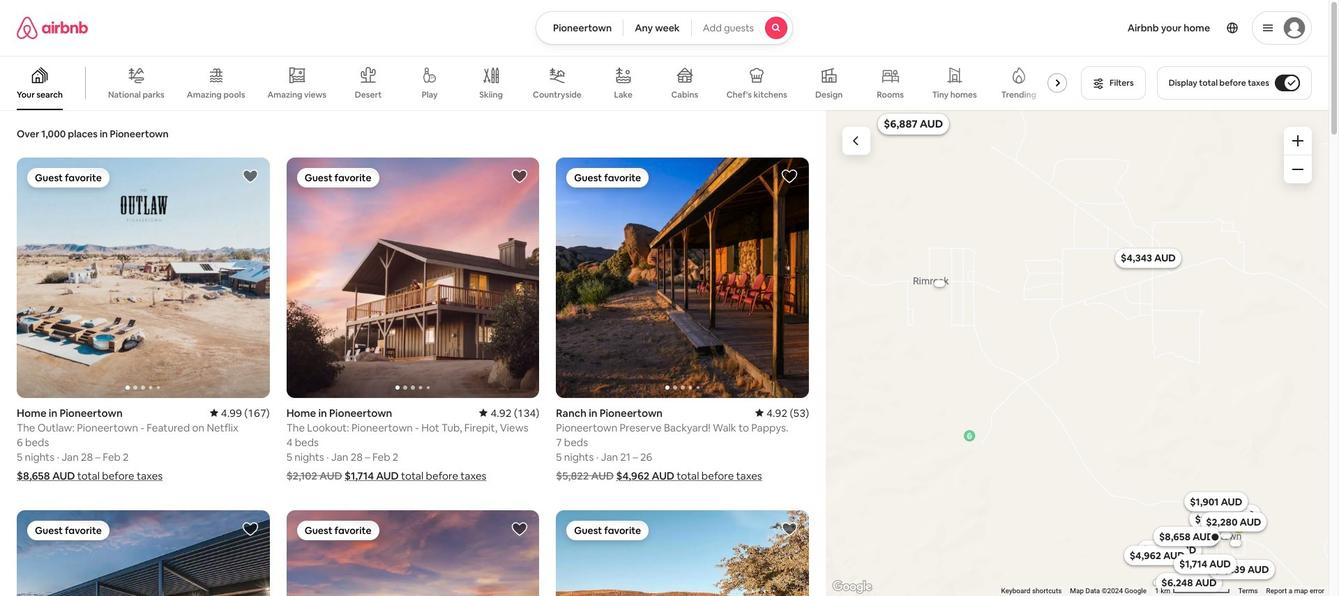 Task type: locate. For each thing, give the bounding box(es) containing it.
add to wishlist: ranch in pioneertown image
[[782, 168, 798, 185]]

add to wishlist: home in pioneertown image
[[242, 168, 259, 185], [512, 168, 529, 185], [242, 521, 259, 538], [512, 521, 529, 538]]

the location you searched image
[[1210, 532, 1221, 543]]

group
[[0, 56, 1073, 110], [17, 158, 270, 398], [287, 158, 540, 398], [556, 158, 810, 398], [17, 511, 270, 597], [287, 511, 540, 597], [556, 511, 810, 597]]

None search field
[[536, 11, 794, 45]]

4.92 out of 5 average rating,  53 reviews image
[[756, 407, 810, 420]]



Task type: vqa. For each thing, say whether or not it's contained in the screenshot.
2 guests dropdown button
no



Task type: describe. For each thing, give the bounding box(es) containing it.
google map
showing 48 stays. region
[[826, 110, 1329, 597]]

4.92 out of 5 average rating,  134 reviews image
[[480, 407, 540, 420]]

profile element
[[810, 0, 1313, 56]]

zoom out image
[[1293, 164, 1304, 175]]

add to wishlist: home in pioneertown image
[[782, 521, 798, 538]]

zoom in image
[[1293, 135, 1304, 147]]

google image
[[830, 579, 876, 597]]

4.99 out of 5 average rating,  167 reviews image
[[210, 407, 270, 420]]



